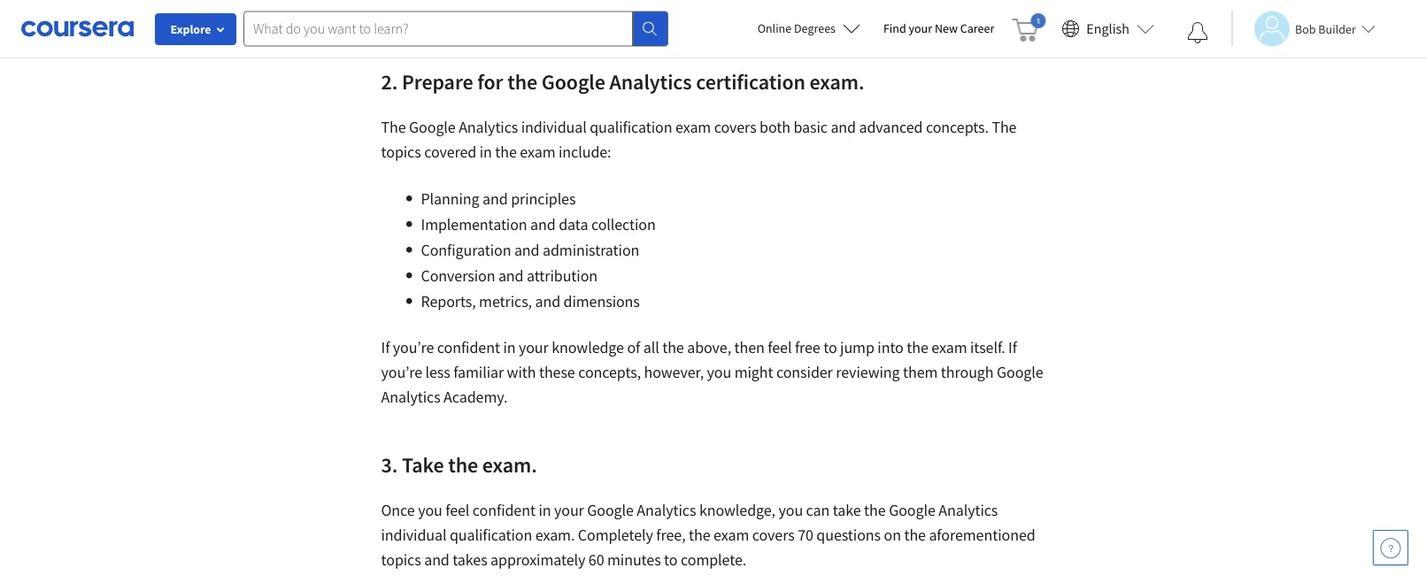 Task type: locate. For each thing, give the bounding box(es) containing it.
if you're confident in your knowledge of all the above, then feel free to jump into the exam itself. if you're less familiar with these concepts, however, you might consider reviewing them through google analytics academy.
[[381, 338, 1044, 407]]

your inside once you feel confident in your google analytics knowledge, you can take the google analytics individual qualification exam. completely free, the exam covers 70 questions on the aforementioned topics and takes approximately 60 minutes to complete.
[[554, 501, 584, 521]]

above,
[[687, 338, 731, 358]]

exam. up "approximately"
[[535, 525, 575, 545]]

1 the from the left
[[381, 117, 406, 137]]

the
[[381, 117, 406, 137], [992, 117, 1017, 137]]

qualification inside once you feel confident in your google analytics knowledge, you can take the google analytics individual qualification exam. completely free, the exam covers 70 questions on the aforementioned topics and takes approximately 60 minutes to complete.
[[450, 525, 532, 545]]

qualification up takes
[[450, 525, 532, 545]]

confident
[[437, 338, 500, 358], [473, 501, 536, 521]]

qualification down 2. prepare for the google analytics certification exam.
[[590, 117, 672, 137]]

the down 2.
[[381, 117, 406, 137]]

1 horizontal spatial to
[[824, 338, 837, 358]]

google up covered
[[409, 117, 456, 137]]

you left can
[[779, 501, 803, 521]]

exam. inside once you feel confident in your google analytics knowledge, you can take the google analytics individual qualification exam. completely free, the exam covers 70 questions on the aforementioned topics and takes approximately 60 minutes to complete.
[[535, 525, 575, 545]]

into
[[878, 338, 904, 358]]

to down the free,
[[664, 550, 678, 570]]

analytics up the free,
[[637, 501, 696, 521]]

with
[[507, 363, 536, 382]]

bob builder button
[[1232, 11, 1376, 46]]

of
[[627, 338, 640, 358]]

1 horizontal spatial individual
[[521, 117, 587, 137]]

to
[[824, 338, 837, 358], [664, 550, 678, 570]]

in up "approximately"
[[539, 501, 551, 521]]

0 horizontal spatial the
[[381, 117, 406, 137]]

collection
[[591, 215, 656, 235]]

new
[[935, 20, 958, 36]]

implementation
[[421, 215, 527, 235]]

0 horizontal spatial in
[[480, 142, 492, 162]]

in right covered
[[480, 142, 492, 162]]

2 vertical spatial in
[[539, 501, 551, 521]]

in up the with
[[503, 338, 516, 358]]

google inside the google analytics individual qualification exam covers both basic and advanced concepts. the topics covered in the exam include:
[[409, 117, 456, 137]]

2. prepare for the google analytics certification exam.
[[381, 68, 865, 95]]

attribution
[[527, 266, 598, 286]]

feel left free
[[768, 338, 792, 358]]

0 horizontal spatial if
[[381, 338, 390, 358]]

1 vertical spatial topics
[[381, 550, 421, 570]]

1 horizontal spatial qualification
[[590, 117, 672, 137]]

english
[[1087, 20, 1130, 38]]

once you feel confident in your google analytics knowledge, you can take the google analytics individual qualification exam. completely free, the exam covers 70 questions on the aforementioned topics and takes approximately 60 minutes to complete.
[[381, 501, 1036, 570]]

1 vertical spatial in
[[503, 338, 516, 358]]

you
[[707, 363, 731, 382], [418, 501, 442, 521], [779, 501, 803, 521]]

0 horizontal spatial feel
[[446, 501, 470, 521]]

2 topics from the top
[[381, 550, 421, 570]]

exam up the through
[[932, 338, 967, 358]]

0 vertical spatial feel
[[768, 338, 792, 358]]

them
[[903, 363, 938, 382]]

exam. up the "basic"
[[810, 68, 865, 95]]

concepts,
[[578, 363, 641, 382]]

and inside the google analytics individual qualification exam covers both basic and advanced concepts. the topics covered in the exam include:
[[831, 117, 856, 137]]

prepare
[[402, 68, 473, 95]]

google
[[542, 68, 605, 95], [409, 117, 456, 137], [997, 363, 1044, 382], [587, 501, 634, 521], [889, 501, 936, 521]]

less
[[425, 363, 450, 382]]

covered
[[424, 142, 477, 162]]

2 horizontal spatial your
[[909, 20, 932, 36]]

career
[[960, 20, 995, 36]]

concepts.
[[926, 117, 989, 137]]

can
[[806, 501, 830, 521]]

dimensions
[[564, 292, 640, 312]]

in
[[480, 142, 492, 162], [503, 338, 516, 358], [539, 501, 551, 521]]

1 horizontal spatial in
[[503, 338, 516, 358]]

covers left "70"
[[752, 525, 795, 545]]

1 vertical spatial qualification
[[450, 525, 532, 545]]

1 if from the left
[[381, 338, 390, 358]]

your up completely
[[554, 501, 584, 521]]

0 vertical spatial individual
[[521, 117, 587, 137]]

then
[[734, 338, 765, 358]]

confident up "approximately"
[[473, 501, 536, 521]]

0 vertical spatial covers
[[714, 117, 757, 137]]

you down above,
[[707, 363, 731, 382]]

english button
[[1055, 0, 1162, 58]]

feel inside once you feel confident in your google analytics knowledge, you can take the google analytics individual qualification exam. completely free, the exam covers 70 questions on the aforementioned topics and takes approximately 60 minutes to complete.
[[446, 501, 470, 521]]

advanced
[[859, 117, 923, 137]]

find your new career
[[884, 20, 995, 36]]

shopping cart: 1 item image
[[1012, 13, 1046, 42]]

to right free
[[824, 338, 837, 358]]

and up 'attribution'
[[514, 240, 540, 260]]

planning and principles implementation and data collection configuration and administration conversion and attribution reports, metrics, and dimensions
[[421, 189, 659, 312]]

the
[[507, 68, 538, 95], [495, 142, 517, 162], [662, 338, 684, 358], [907, 338, 929, 358], [448, 452, 478, 478], [864, 501, 886, 521], [689, 525, 711, 545], [904, 525, 926, 545]]

exam. down academy.
[[482, 452, 537, 478]]

and inside once you feel confident in your google analytics knowledge, you can take the google analytics individual qualification exam. completely free, the exam covers 70 questions on the aforementioned topics and takes approximately 60 minutes to complete.
[[424, 550, 450, 570]]

1 vertical spatial confident
[[473, 501, 536, 521]]

bob builder
[[1295, 21, 1356, 37]]

0 vertical spatial confident
[[437, 338, 500, 358]]

covers
[[714, 117, 757, 137], [752, 525, 795, 545]]

2 vertical spatial your
[[554, 501, 584, 521]]

1 horizontal spatial your
[[554, 501, 584, 521]]

free
[[795, 338, 820, 358]]

exam down certification
[[675, 117, 711, 137]]

1 topics from the top
[[381, 142, 421, 162]]

0 vertical spatial to
[[824, 338, 837, 358]]

take
[[833, 501, 861, 521]]

0 vertical spatial in
[[480, 142, 492, 162]]

1 horizontal spatial the
[[992, 117, 1017, 137]]

analytics up covered
[[459, 117, 518, 137]]

individual up the include:
[[521, 117, 587, 137]]

your right find
[[909, 20, 932, 36]]

if
[[381, 338, 390, 358], [1009, 338, 1017, 358]]

analytics
[[610, 68, 692, 95], [459, 117, 518, 137], [381, 387, 441, 407], [637, 501, 696, 521], [939, 501, 998, 521]]

in inside the google analytics individual qualification exam covers both basic and advanced concepts. the topics covered in the exam include:
[[480, 142, 492, 162]]

these
[[539, 363, 575, 382]]

you're up less
[[393, 338, 434, 358]]

online
[[758, 20, 792, 36]]

1 vertical spatial to
[[664, 550, 678, 570]]

questions
[[817, 525, 881, 545]]

your up the with
[[519, 338, 549, 358]]

confident inside if you're confident in your knowledge of all the above, then feel free to jump into the exam itself. if you're less familiar with these concepts, however, you might consider reviewing them through google analytics academy.
[[437, 338, 500, 358]]

degrees
[[794, 20, 836, 36]]

0 horizontal spatial qualification
[[450, 525, 532, 545]]

for
[[477, 68, 503, 95]]

you're left less
[[381, 363, 422, 382]]

feel down 3. take the exam.
[[446, 501, 470, 521]]

exam.
[[810, 68, 865, 95], [482, 452, 537, 478], [535, 525, 575, 545]]

1 vertical spatial covers
[[752, 525, 795, 545]]

you inside if you're confident in your knowledge of all the above, then feel free to jump into the exam itself. if you're less familiar with these concepts, however, you might consider reviewing them through google analytics academy.
[[707, 363, 731, 382]]

both
[[760, 117, 791, 137]]

1 vertical spatial feel
[[446, 501, 470, 521]]

completely
[[578, 525, 653, 545]]

1 horizontal spatial feel
[[768, 338, 792, 358]]

1 vertical spatial exam.
[[482, 452, 537, 478]]

certification
[[696, 68, 806, 95]]

0 vertical spatial topics
[[381, 142, 421, 162]]

and left takes
[[424, 550, 450, 570]]

2 horizontal spatial in
[[539, 501, 551, 521]]

topics
[[381, 142, 421, 162], [381, 550, 421, 570]]

0 horizontal spatial individual
[[381, 525, 447, 545]]

analytics down less
[[381, 387, 441, 407]]

1 horizontal spatial you
[[707, 363, 731, 382]]

take
[[402, 452, 444, 478]]

covers left both at top
[[714, 117, 757, 137]]

1 vertical spatial individual
[[381, 525, 447, 545]]

online degrees button
[[743, 9, 875, 48]]

explore
[[170, 21, 211, 37]]

you right once
[[418, 501, 442, 521]]

covers inside the google analytics individual qualification exam covers both basic and advanced concepts. the topics covered in the exam include:
[[714, 117, 757, 137]]

in inside if you're confident in your knowledge of all the above, then feel free to jump into the exam itself. if you're less familiar with these concepts, however, you might consider reviewing them through google analytics academy.
[[503, 338, 516, 358]]

individual down once
[[381, 525, 447, 545]]

exam
[[675, 117, 711, 137], [520, 142, 556, 162], [932, 338, 967, 358], [714, 525, 749, 545]]

exam left the include:
[[520, 142, 556, 162]]

analytics up aforementioned
[[939, 501, 998, 521]]

1 horizontal spatial if
[[1009, 338, 1017, 358]]

qualification inside the google analytics individual qualification exam covers both basic and advanced concepts. the topics covered in the exam include:
[[590, 117, 672, 137]]

topics inside once you feel confident in your google analytics knowledge, you can take the google analytics individual qualification exam. completely free, the exam covers 70 questions on the aforementioned topics and takes approximately 60 minutes to complete.
[[381, 550, 421, 570]]

None search field
[[243, 11, 668, 46]]

help center image
[[1380, 537, 1402, 559]]

0 horizontal spatial your
[[519, 338, 549, 358]]

confident up familiar
[[437, 338, 500, 358]]

and right the "basic"
[[831, 117, 856, 137]]

google down itself.
[[997, 363, 1044, 382]]

once
[[381, 501, 415, 521]]

on
[[884, 525, 901, 545]]

0 horizontal spatial to
[[664, 550, 678, 570]]

exam down knowledge, at the bottom
[[714, 525, 749, 545]]

qualification
[[590, 117, 672, 137], [450, 525, 532, 545]]

your
[[909, 20, 932, 36], [519, 338, 549, 358], [554, 501, 584, 521]]

individual
[[521, 117, 587, 137], [381, 525, 447, 545]]

0 vertical spatial qualification
[[590, 117, 672, 137]]

google up on
[[889, 501, 936, 521]]

0 vertical spatial you're
[[393, 338, 434, 358]]

topics left covered
[[381, 142, 421, 162]]

you're
[[393, 338, 434, 358], [381, 363, 422, 382]]

takes
[[453, 550, 487, 570]]

feel
[[768, 338, 792, 358], [446, 501, 470, 521]]

exam inside once you feel confident in your google analytics knowledge, you can take the google analytics individual qualification exam. completely free, the exam covers 70 questions on the aforementioned topics and takes approximately 60 minutes to complete.
[[714, 525, 749, 545]]

analytics inside if you're confident in your knowledge of all the above, then feel free to jump into the exam itself. if you're less familiar with these concepts, however, you might consider reviewing them through google analytics academy.
[[381, 387, 441, 407]]

2 vertical spatial exam.
[[535, 525, 575, 545]]

topics down once
[[381, 550, 421, 570]]

the right concepts.
[[992, 117, 1017, 137]]

1 vertical spatial your
[[519, 338, 549, 358]]



Task type: describe. For each thing, give the bounding box(es) containing it.
jump
[[840, 338, 875, 358]]

analytics up the google analytics individual qualification exam covers both basic and advanced concepts. the topics covered in the exam include:
[[610, 68, 692, 95]]

include:
[[559, 142, 611, 162]]

the inside the google analytics individual qualification exam covers both basic and advanced concepts. the topics covered in the exam include:
[[495, 142, 517, 162]]

3. take the exam.
[[381, 452, 541, 478]]

find
[[884, 20, 906, 36]]

1 vertical spatial you're
[[381, 363, 422, 382]]

familiar
[[454, 363, 504, 382]]

in inside once you feel confident in your google analytics knowledge, you can take the google analytics individual qualification exam. completely free, the exam covers 70 questions on the aforementioned topics and takes approximately 60 minutes to complete.
[[539, 501, 551, 521]]

consider
[[776, 363, 833, 382]]

reports,
[[421, 292, 476, 312]]

knowledge
[[552, 338, 624, 358]]

google up the include:
[[542, 68, 605, 95]]

aforementioned
[[929, 525, 1036, 545]]

might
[[735, 363, 773, 382]]

covers inside once you feel confident in your google analytics knowledge, you can take the google analytics individual qualification exam. completely free, the exam covers 70 questions on the aforementioned topics and takes approximately 60 minutes to complete.
[[752, 525, 795, 545]]

knowledge,
[[699, 501, 776, 521]]

conversion
[[421, 266, 495, 286]]

free,
[[656, 525, 686, 545]]

online degrees
[[758, 20, 836, 36]]

google up completely
[[587, 501, 634, 521]]

2 the from the left
[[992, 117, 1017, 137]]

topics inside the google analytics individual qualification exam covers both basic and advanced concepts. the topics covered in the exam include:
[[381, 142, 421, 162]]

to inside once you feel confident in your google analytics knowledge, you can take the google analytics individual qualification exam. completely free, the exam covers 70 questions on the aforementioned topics and takes approximately 60 minutes to complete.
[[664, 550, 678, 570]]

70
[[798, 525, 814, 545]]

and up 'implementation' in the top of the page
[[483, 189, 508, 209]]

however,
[[644, 363, 704, 382]]

analytics inside the google analytics individual qualification exam covers both basic and advanced concepts. the topics covered in the exam include:
[[459, 117, 518, 137]]

explore button
[[155, 13, 236, 45]]

and down principles
[[530, 215, 556, 235]]

academy.
[[444, 387, 508, 407]]

What do you want to learn? text field
[[243, 11, 633, 46]]

and up metrics,
[[498, 266, 524, 286]]

your inside if you're confident in your knowledge of all the above, then feel free to jump into the exam itself. if you're less familiar with these concepts, however, you might consider reviewing them through google analytics academy.
[[519, 338, 549, 358]]

minutes
[[607, 550, 661, 570]]

principles
[[511, 189, 576, 209]]

all
[[643, 338, 659, 358]]

reviewing
[[836, 363, 900, 382]]

the google analytics individual qualification exam covers both basic and advanced concepts. the topics covered in the exam include:
[[381, 117, 1017, 162]]

approximately
[[491, 550, 586, 570]]

planning
[[421, 189, 480, 209]]

configuration
[[421, 240, 511, 260]]

2 if from the left
[[1009, 338, 1017, 358]]

google inside if you're confident in your knowledge of all the above, then feel free to jump into the exam itself. if you're less familiar with these concepts, however, you might consider reviewing them through google analytics academy.
[[997, 363, 1044, 382]]

itself.
[[970, 338, 1005, 358]]

to inside if you're confident in your knowledge of all the above, then feel free to jump into the exam itself. if you're less familiar with these concepts, however, you might consider reviewing them through google analytics academy.
[[824, 338, 837, 358]]

exam inside if you're confident in your knowledge of all the above, then feel free to jump into the exam itself. if you're less familiar with these concepts, however, you might consider reviewing them through google analytics academy.
[[932, 338, 967, 358]]

3.
[[381, 452, 398, 478]]

find your new career link
[[875, 18, 1003, 40]]

individual inside once you feel confident in your google analytics knowledge, you can take the google analytics individual qualification exam. completely free, the exam covers 70 questions on the aforementioned topics and takes approximately 60 minutes to complete.
[[381, 525, 447, 545]]

data
[[559, 215, 588, 235]]

administration
[[543, 240, 640, 260]]

show notifications image
[[1187, 22, 1209, 43]]

2.
[[381, 68, 398, 95]]

0 horizontal spatial you
[[418, 501, 442, 521]]

and down 'attribution'
[[535, 292, 561, 312]]

builder
[[1319, 21, 1356, 37]]

coursera image
[[21, 14, 134, 43]]

bob
[[1295, 21, 1316, 37]]

through
[[941, 363, 994, 382]]

feel inside if you're confident in your knowledge of all the above, then feel free to jump into the exam itself. if you're less familiar with these concepts, however, you might consider reviewing them through google analytics academy.
[[768, 338, 792, 358]]

60
[[589, 550, 604, 570]]

0 vertical spatial your
[[909, 20, 932, 36]]

metrics,
[[479, 292, 532, 312]]

individual inside the google analytics individual qualification exam covers both basic and advanced concepts. the topics covered in the exam include:
[[521, 117, 587, 137]]

confident inside once you feel confident in your google analytics knowledge, you can take the google analytics individual qualification exam. completely free, the exam covers 70 questions on the aforementioned topics and takes approximately 60 minutes to complete.
[[473, 501, 536, 521]]

0 vertical spatial exam.
[[810, 68, 865, 95]]

2 horizontal spatial you
[[779, 501, 803, 521]]

complete.
[[681, 550, 747, 570]]

basic
[[794, 117, 828, 137]]



Task type: vqa. For each thing, say whether or not it's contained in the screenshot.
"2. prepare for the google analytics certification exam."
yes



